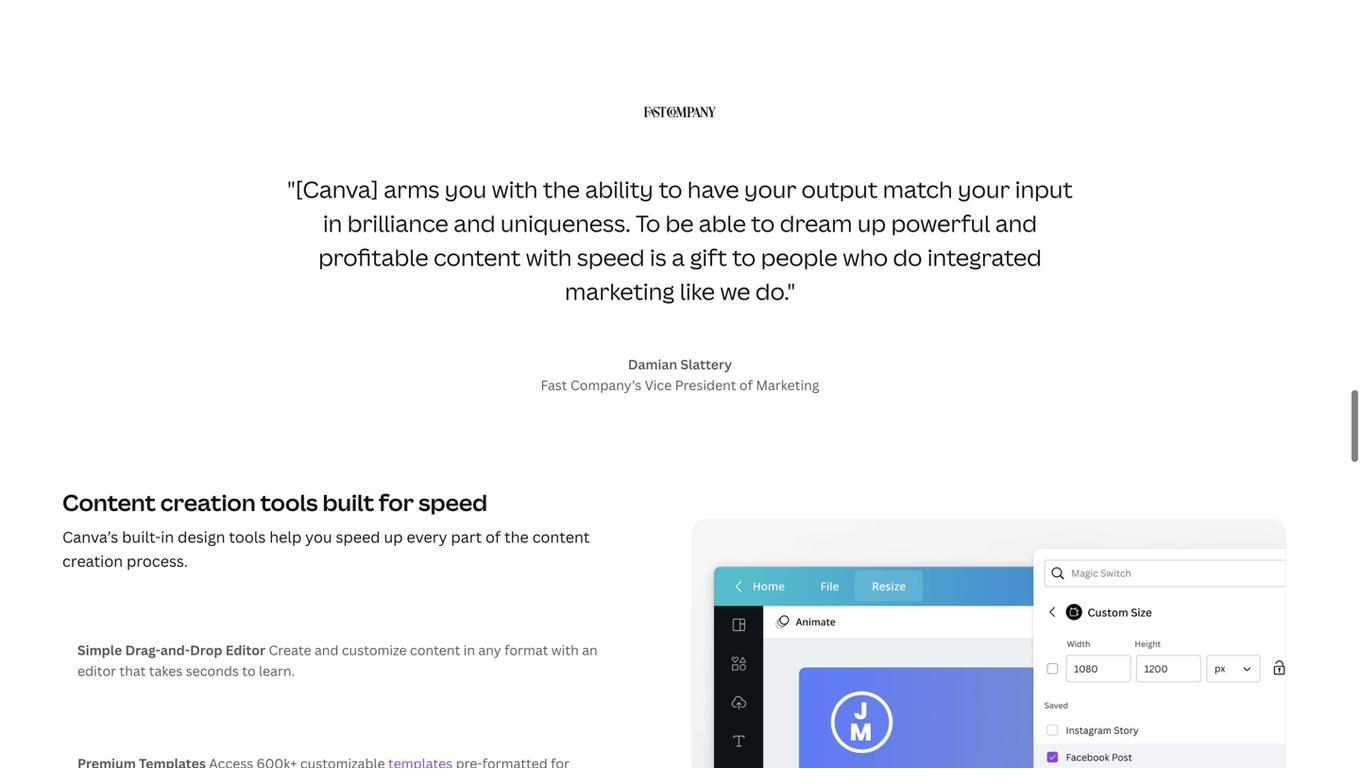 Task type: describe. For each thing, give the bounding box(es) containing it.
profitable
[[318, 242, 429, 273]]

2 horizontal spatial and
[[996, 208, 1037, 238]]

to right 'able'
[[751, 208, 775, 238]]

editor
[[226, 641, 266, 659]]

input
[[1015, 174, 1073, 204]]

0 vertical spatial with
[[492, 174, 538, 204]]

dream
[[780, 208, 853, 238]]

damian slattery fast company's vice president of marketing
[[541, 355, 820, 394]]

do
[[893, 242, 923, 273]]

content inside create and customize content in any format with an editor that takes seconds to learn.
[[410, 641, 460, 659]]

1 vertical spatial with
[[526, 242, 572, 273]]

integrated
[[928, 242, 1042, 273]]

who
[[843, 242, 888, 273]]

output
[[802, 174, 878, 204]]

to up we
[[732, 242, 756, 273]]

2 your from the left
[[958, 174, 1010, 204]]

1 horizontal spatial speed
[[419, 487, 488, 518]]

fast
[[541, 376, 567, 394]]

in inside "[canva] arms you with the ability to have your output match your input in brilliance and uniqueness. to be able to dream up powerful and profitable content with speed is a gift to people who do integrated marketing like we do."
[[323, 208, 342, 238]]

the inside content creation tools built for speed canva's built-in design tools help you speed up every part of the content creation process.
[[504, 527, 529, 547]]

content creation tools built for speed canva's built-in design tools help you speed up every part of the content creation process.
[[62, 487, 590, 571]]

able
[[699, 208, 746, 238]]

create and customize content in any format with an editor that takes seconds to learn.
[[77, 641, 598, 680]]

that
[[119, 662, 146, 680]]

content inside content creation tools built for speed canva's built-in design tools help you speed up every part of the content creation process.
[[532, 527, 590, 547]]

fast company image
[[644, 107, 716, 117]]

powerful
[[891, 208, 990, 238]]

match
[[883, 174, 953, 204]]

company's
[[571, 376, 642, 394]]

1 horizontal spatial creation
[[160, 487, 256, 518]]

with inside create and customize content in any format with an editor that takes seconds to learn.
[[552, 641, 579, 659]]

is
[[650, 242, 667, 273]]

built
[[323, 487, 374, 518]]

built-
[[122, 527, 161, 547]]

customize
[[342, 641, 407, 659]]

arms
[[384, 174, 440, 204]]

0 horizontal spatial speed
[[336, 527, 380, 547]]

part
[[451, 527, 482, 547]]

gift
[[690, 242, 727, 273]]

marketing
[[756, 376, 820, 394]]

takes
[[149, 662, 183, 680]]

ability
[[585, 174, 654, 204]]

process.
[[127, 551, 188, 571]]

of inside damian slattery fast company's vice president of marketing
[[740, 376, 753, 394]]

drag-
[[125, 641, 160, 659]]

up inside "[canva] arms you with the ability to have your output match your input in brilliance and uniqueness. to be able to dream up powerful and profitable content with speed is a gift to people who do integrated marketing like we do."
[[858, 208, 886, 238]]

people
[[761, 242, 838, 273]]

we
[[720, 276, 751, 307]]

seconds
[[186, 662, 239, 680]]



Task type: locate. For each thing, give the bounding box(es) containing it.
speed down built
[[336, 527, 380, 547]]

and inside create and customize content in any format with an editor that takes seconds to learn.
[[315, 641, 339, 659]]

president
[[675, 376, 736, 394]]

the inside "[canva] arms you with the ability to have your output match your input in brilliance and uniqueness. to be able to dream up powerful and profitable content with speed is a gift to people who do integrated marketing like we do."
[[543, 174, 580, 204]]

simple
[[77, 641, 122, 659]]

1 vertical spatial speed
[[419, 487, 488, 518]]

0 vertical spatial speed
[[577, 242, 645, 273]]

1 vertical spatial you
[[305, 527, 332, 547]]

content inside "[canva] arms you with the ability to have your output match your input in brilliance and uniqueness. to be able to dream up powerful and profitable content with speed is a gift to people who do integrated marketing like we do."
[[434, 242, 521, 273]]

1 horizontal spatial and
[[454, 208, 496, 238]]

your right have
[[744, 174, 797, 204]]

do."
[[756, 276, 795, 307]]

editor
[[77, 662, 116, 680]]

in left any
[[464, 641, 475, 659]]

you inside content creation tools built for speed canva's built-in design tools help you speed up every part of the content creation process.
[[305, 527, 332, 547]]

1 vertical spatial of
[[486, 527, 501, 547]]

help
[[269, 527, 302, 547]]

1 vertical spatial up
[[384, 527, 403, 547]]

0 horizontal spatial creation
[[62, 551, 123, 571]]

you
[[445, 174, 487, 204], [305, 527, 332, 547]]

0 horizontal spatial in
[[161, 527, 174, 547]]

in
[[323, 208, 342, 238], [161, 527, 174, 547], [464, 641, 475, 659]]

1 horizontal spatial of
[[740, 376, 753, 394]]

damian
[[628, 355, 678, 373]]

1 horizontal spatial the
[[543, 174, 580, 204]]

of right part
[[486, 527, 501, 547]]

to
[[659, 174, 683, 204], [751, 208, 775, 238], [732, 242, 756, 273], [242, 662, 256, 680]]

with down uniqueness.
[[526, 242, 572, 273]]

up
[[858, 208, 886, 238], [384, 527, 403, 547]]

of
[[740, 376, 753, 394], [486, 527, 501, 547]]

creation
[[160, 487, 256, 518], [62, 551, 123, 571]]

0 horizontal spatial you
[[305, 527, 332, 547]]

0 vertical spatial creation
[[160, 487, 256, 518]]

canva's
[[62, 527, 118, 547]]

0 vertical spatial content
[[434, 242, 521, 273]]

simple drag-and-drop editor
[[77, 641, 266, 659]]

tools
[[260, 487, 318, 518], [229, 527, 266, 547]]

and
[[454, 208, 496, 238], [996, 208, 1037, 238], [315, 641, 339, 659]]

uniqueness.
[[501, 208, 631, 238]]

in up process.
[[161, 527, 174, 547]]

"[canva] arms you with the ability to have your output match your input in brilliance and uniqueness. to be able to dream up powerful and profitable content with speed is a gift to people who do integrated marketing like we do."
[[287, 174, 1073, 307]]

to up be
[[659, 174, 683, 204]]

speed up marketing
[[577, 242, 645, 273]]

1 horizontal spatial your
[[958, 174, 1010, 204]]

for
[[379, 487, 414, 518]]

2 vertical spatial speed
[[336, 527, 380, 547]]

the right part
[[504, 527, 529, 547]]

2 horizontal spatial speed
[[577, 242, 645, 273]]

0 vertical spatial you
[[445, 174, 487, 204]]

learn.
[[259, 662, 295, 680]]

2 vertical spatial in
[[464, 641, 475, 659]]

2 vertical spatial content
[[410, 641, 460, 659]]

content
[[434, 242, 521, 273], [532, 527, 590, 547], [410, 641, 460, 659]]

0 vertical spatial the
[[543, 174, 580, 204]]

tools up "help"
[[260, 487, 318, 518]]

speed up part
[[419, 487, 488, 518]]

and down input
[[996, 208, 1037, 238]]

like
[[680, 276, 715, 307]]

2 vertical spatial with
[[552, 641, 579, 659]]

0 horizontal spatial of
[[486, 527, 501, 547]]

slattery
[[681, 355, 732, 373]]

drop
[[190, 641, 222, 659]]

to down editor
[[242, 662, 256, 680]]

to
[[636, 208, 661, 238]]

with up uniqueness.
[[492, 174, 538, 204]]

tools left "help"
[[229, 527, 266, 547]]

in inside content creation tools built for speed canva's built-in design tools help you speed up every part of the content creation process.
[[161, 527, 174, 547]]

0 horizontal spatial the
[[504, 527, 529, 547]]

an
[[582, 641, 598, 659]]

"[canva]
[[287, 174, 379, 204]]

every
[[407, 527, 447, 547]]

1 your from the left
[[744, 174, 797, 204]]

and-
[[160, 641, 190, 659]]

brilliance
[[347, 208, 449, 238]]

up left every
[[384, 527, 403, 547]]

0 horizontal spatial and
[[315, 641, 339, 659]]

of right president
[[740, 376, 753, 394]]

be
[[666, 208, 694, 238]]

in inside create and customize content in any format with an editor that takes seconds to learn.
[[464, 641, 475, 659]]

any
[[478, 641, 501, 659]]

up up who
[[858, 208, 886, 238]]

1 vertical spatial in
[[161, 527, 174, 547]]

creation down canva's
[[62, 551, 123, 571]]

1 vertical spatial creation
[[62, 551, 123, 571]]

1 horizontal spatial up
[[858, 208, 886, 238]]

0 vertical spatial up
[[858, 208, 886, 238]]

1 horizontal spatial in
[[323, 208, 342, 238]]

vice
[[645, 376, 672, 394]]

have
[[688, 174, 739, 204]]

your
[[744, 174, 797, 204], [958, 174, 1010, 204]]

marketing
[[565, 276, 675, 307]]

to inside create and customize content in any format with an editor that takes seconds to learn.
[[242, 662, 256, 680]]

1 vertical spatial tools
[[229, 527, 266, 547]]

content
[[62, 487, 156, 518]]

in down the "[canva]
[[323, 208, 342, 238]]

0 vertical spatial of
[[740, 376, 753, 394]]

you right "help"
[[305, 527, 332, 547]]

and right brilliance
[[454, 208, 496, 238]]

of inside content creation tools built for speed canva's built-in design tools help you speed up every part of the content creation process.
[[486, 527, 501, 547]]

0 vertical spatial tools
[[260, 487, 318, 518]]

and right create on the left bottom of page
[[315, 641, 339, 659]]

you inside "[canva] arms you with the ability to have your output match your input in brilliance and uniqueness. to be able to dream up powerful and profitable content with speed is a gift to people who do integrated marketing like we do."
[[445, 174, 487, 204]]

0 horizontal spatial up
[[384, 527, 403, 547]]

with
[[492, 174, 538, 204], [526, 242, 572, 273], [552, 641, 579, 659]]

2 horizontal spatial in
[[464, 641, 475, 659]]

0 horizontal spatial your
[[744, 174, 797, 204]]

you right 'arms'
[[445, 174, 487, 204]]

speed
[[577, 242, 645, 273], [419, 487, 488, 518], [336, 527, 380, 547]]

up inside content creation tools built for speed canva's built-in design tools help you speed up every part of the content creation process.
[[384, 527, 403, 547]]

speed inside "[canva] arms you with the ability to have your output match your input in brilliance and uniqueness. to be able to dream up powerful and profitable content with speed is a gift to people who do integrated marketing like we do."
[[577, 242, 645, 273]]

the
[[543, 174, 580, 204], [504, 527, 529, 547]]

creation up 'design'
[[160, 487, 256, 518]]

the up uniqueness.
[[543, 174, 580, 204]]

1 horizontal spatial you
[[445, 174, 487, 204]]

1 vertical spatial the
[[504, 527, 529, 547]]

with left an at the left
[[552, 641, 579, 659]]

your up powerful
[[958, 174, 1010, 204]]

a
[[672, 242, 685, 273]]

1 vertical spatial content
[[532, 527, 590, 547]]

format
[[505, 641, 548, 659]]

design
[[178, 527, 225, 547]]

create
[[269, 641, 311, 659]]

0 vertical spatial in
[[323, 208, 342, 238]]



Task type: vqa. For each thing, say whether or not it's contained in the screenshot.
Help
yes



